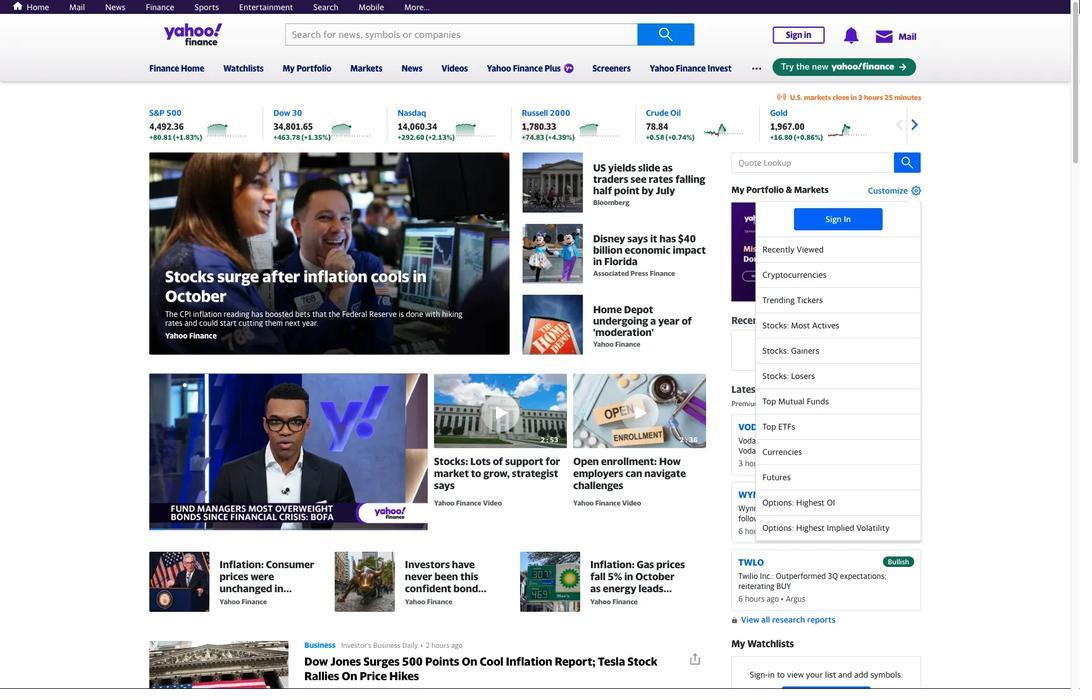 Task type: vqa. For each thing, say whether or not it's contained in the screenshot.


Task type: locate. For each thing, give the bounding box(es) containing it.
neutral
[[885, 490, 910, 498]]

inflation: gas prices fall 5% in october as energy leads inflation slowdown
[[591, 559, 686, 607]]

2 horizontal spatial home
[[594, 304, 622, 316]]

1 vertical spatial the
[[778, 456, 789, 465]]

recently viewed down trending on the right top
[[732, 315, 806, 326]]

yahoo finance video down challenges
[[574, 499, 642, 507]]

6 inside wynn resorts, limited: maintaining hold following mixed results in macau 6 hours ago • argus
[[739, 527, 744, 536]]

argus down buy
[[786, 595, 806, 604]]

search link
[[314, 2, 339, 12]]

sign inside section
[[826, 214, 842, 224]]

• down mixed
[[781, 527, 784, 536]]

1 vertical spatial argus
[[786, 527, 806, 536]]

argus up top etfs link
[[856, 399, 875, 408]]

stocks: for stocks: lots of support for market to grow, strategist says
[[434, 456, 469, 468]]

: for stocks: lots of support for market to grow, strategist says
[[547, 436, 549, 444]]

2 yahoo finance video from the left
[[574, 499, 642, 507]]

1 horizontal spatial says
[[628, 233, 649, 245]]

1 horizontal spatial 3
[[859, 93, 863, 101]]

0 vertical spatial news
[[105, 2, 126, 12]]

3 yahoo finance from the left
[[591, 598, 638, 606]]

my down view
[[732, 638, 746, 650]]

1 vertical spatial as
[[591, 583, 601, 595]]

: left 53
[[547, 436, 549, 444]]

1 vertical spatial watchlists
[[748, 638, 795, 650]]

recently viewed
[[763, 245, 824, 254], [732, 315, 806, 326]]

1 vodafone from the top
[[739, 436, 772, 445]]

prices
[[657, 559, 686, 571]]

2 options: from the top
[[763, 523, 795, 533]]

top for top etfs
[[763, 422, 777, 432]]

all
[[762, 615, 771, 625]]

0 vertical spatial home
[[27, 2, 49, 12]]

2 top from the top
[[763, 422, 777, 432]]

options: for options: highest implied volatility
[[763, 523, 795, 533]]

1 yahoo finance video from the left
[[434, 499, 502, 507]]

1 vertical spatial 6
[[739, 595, 744, 604]]

0 vertical spatial 500
[[166, 108, 182, 118]]

0 horizontal spatial portfolio
[[297, 63, 332, 73]]

mail link right home link
[[69, 2, 85, 12]]

hours up the futures
[[746, 459, 765, 468]]

• inside vod vodafone group public limited company: vodafone earnings: weak profits, but management heading in the right direction 3 hours ago • morningstar
[[781, 459, 784, 468]]

federal
[[342, 310, 368, 318]]

2 vertical spatial argus
[[786, 595, 806, 604]]

0 vertical spatial as
[[663, 161, 673, 173]]

news for the bottommost news link
[[402, 63, 423, 73]]

your
[[794, 343, 811, 353]]

my
[[283, 63, 295, 73], [732, 185, 745, 195], [732, 638, 746, 650]]

inflation up "that"
[[304, 267, 368, 286]]

yields inside investors have never been this confident bond yields are headed lower: bofa survey
[[405, 595, 433, 607]]

3 up wynn
[[739, 459, 744, 468]]

0 vertical spatial my
[[283, 63, 295, 73]]

1 vertical spatial portfolio
[[747, 185, 784, 195]]

finance inside home depot undergoing a year of 'moderation' yahoo finance
[[616, 340, 641, 349]]

• down buy
[[781, 595, 784, 604]]

1 6 from the top
[[739, 527, 744, 536]]

: left 36
[[686, 436, 688, 444]]

hours down reiterating at the right of page
[[746, 595, 765, 604]]

wynn resorts, limited: maintaining hold following mixed results in macau 6 hours ago • argus
[[739, 504, 883, 536]]

0 horizontal spatial rates
[[165, 318, 183, 327]]

1 horizontal spatial 500
[[402, 655, 423, 668]]

missed the event? image
[[732, 202, 922, 302]]

1 vertical spatial 3
[[739, 459, 744, 468]]

options: up mixed
[[763, 498, 795, 508]]

0 horizontal spatial watchlists
[[223, 63, 264, 73]]

the inside the stocks surge after inflation cools in october the cpi inflation reading has boosted bets that the federal reserve is done with hiking rates and could start cutting them next year. yahoo finance
[[329, 310, 340, 318]]

sign in link
[[795, 208, 883, 230]]

stocks: left your
[[763, 346, 790, 356]]

my up dow 30 link
[[283, 63, 295, 73]]

1 horizontal spatial video
[[623, 499, 642, 507]]

is left done
[[399, 310, 404, 318]]

news for the topmost news link
[[105, 2, 126, 12]]

news left finance link
[[105, 2, 126, 12]]

ago
[[767, 459, 779, 468], [767, 527, 779, 536], [767, 595, 779, 604], [452, 642, 463, 650]]

top down research
[[763, 397, 777, 406]]

recently viewed up cryptocurrencies
[[763, 245, 824, 254]]

highest up results
[[797, 498, 825, 508]]

stocks
[[165, 267, 214, 286]]

recently viewed link down trending on the right top
[[732, 314, 819, 327]]

36
[[690, 436, 698, 444]]

hold
[[863, 504, 883, 513]]

markets right my portfolio
[[351, 63, 383, 73]]

1 horizontal spatial sign
[[826, 214, 842, 224]]

1 vertical spatial yields
[[405, 595, 433, 607]]

on left cool
[[462, 655, 478, 668]]

1 vertical spatial &
[[849, 399, 854, 408]]

social media share article menu image
[[689, 653, 702, 666]]

1 horizontal spatial dow
[[305, 655, 328, 668]]

2 highest from the top
[[797, 523, 825, 533]]

1 vertical spatial vodafone
[[739, 446, 772, 455]]

0 vertical spatial morningstar
[[808, 399, 848, 408]]

3 inside vod vodafone group public limited company: vodafone earnings: weak profits, but management heading in the right direction 3 hours ago • morningstar
[[739, 459, 744, 468]]

finance home
[[149, 63, 204, 73]]

1 horizontal spatial has
[[660, 233, 676, 245]]

and left add
[[839, 670, 853, 680]]

inflation: gas prices fall 5% in october as energy leads inflation slowdown image
[[521, 552, 581, 612]]

dow up rallies
[[305, 655, 328, 668]]

inc.:
[[761, 572, 775, 581]]

in left view
[[768, 670, 775, 680]]

1 vertical spatial morningstar
[[786, 459, 828, 468]]

of right year
[[682, 315, 692, 327]]

futures link
[[757, 465, 921, 491]]

hours inside vod vodafone group public limited company: vodafone earnings: weak profits, but management heading in the right direction 3 hours ago • morningstar
[[746, 459, 765, 468]]

25
[[885, 93, 894, 101]]

in right 5%
[[625, 571, 634, 583]]

yahoo finance video down 'market'
[[434, 499, 502, 507]]

my for my portfolio & markets
[[732, 185, 745, 195]]

is inside the stocks surge after inflation cools in october the cpi inflation reading has boosted bets that the federal reserve is done with hiking rates and could start cutting them next year. yahoo finance
[[399, 310, 404, 318]]

1 horizontal spatial october
[[636, 571, 675, 583]]

news left the videos
[[402, 63, 423, 73]]

disney says it has $40 billion economic impact in florida associated press finance
[[594, 233, 706, 278]]

yahoo inside the stocks surge after inflation cools in october the cpi inflation reading has boosted bets that the federal reserve is done with hiking rates and could start cutting them next year. yahoo finance
[[165, 331, 188, 340]]

2 vodafone from the top
[[739, 446, 772, 455]]

cryptocurrencies
[[763, 270, 827, 280]]

earnings:
[[774, 446, 805, 455]]

price
[[360, 669, 387, 683]]

disney says it has $40 billion economic impact in florida image
[[523, 224, 583, 284]]

says inside stocks: lots of support for market to grow, strategist says
[[434, 480, 455, 492]]

0 vertical spatial has
[[660, 233, 676, 245]]

0 horizontal spatial yahoo finance
[[220, 598, 267, 606]]

Quote Lookup text field
[[732, 153, 922, 173]]

home inside home link
[[27, 2, 49, 12]]

the
[[329, 310, 340, 318], [778, 456, 789, 465]]

0 horizontal spatial says
[[434, 480, 455, 492]]

yields right us
[[609, 161, 636, 173]]

0 vertical spatial markets
[[351, 63, 383, 73]]

1 horizontal spatial 2
[[541, 436, 545, 444]]

options: highest oi link
[[757, 491, 921, 516]]

1 horizontal spatial to
[[777, 670, 785, 680]]

0 vertical spatial rates
[[649, 173, 674, 185]]

viewed up cryptocurrencies
[[797, 245, 824, 254]]

can
[[626, 468, 643, 480]]

0 horizontal spatial home
[[27, 2, 49, 12]]

• right daily at left bottom
[[421, 642, 423, 650]]

• inside business investor's business daily • 2 hours ago
[[421, 642, 423, 650]]

business up jones
[[305, 641, 336, 650]]

twlo link
[[739, 557, 765, 568]]

yahoo finance for inflation
[[591, 598, 638, 606]]

1 video from the left
[[483, 499, 502, 507]]

a
[[651, 315, 656, 327]]

has inside disney says it has $40 billion economic impact in florida associated press finance
[[660, 233, 676, 245]]

0 horizontal spatial sign
[[787, 30, 803, 40]]

search image up customize button
[[902, 156, 914, 169]]

&
[[786, 185, 793, 195], [849, 399, 854, 408]]

twilio inc.: outperformed 3q expectations; reiterating buy 6 hours ago • argus
[[739, 572, 887, 604]]

funds
[[807, 397, 830, 406]]

stocks: inside stocks: losers link
[[763, 371, 790, 381]]

1 vertical spatial top
[[763, 422, 777, 432]]

stocks: up research
[[763, 371, 790, 381]]

2 right daily at left bottom
[[426, 642, 430, 650]]

1 horizontal spatial rates
[[649, 173, 674, 185]]

0 vertical spatial highest
[[797, 498, 825, 508]]

inflation: consumer prices were unchanged in october, core inflation rises at slowest pace since september 2021 image
[[149, 552, 210, 612]]

stocks: left lots
[[434, 456, 469, 468]]

2 vertical spatial home
[[594, 304, 622, 316]]

as
[[663, 161, 673, 173], [591, 583, 601, 595]]

hours up points
[[432, 642, 450, 650]]

yahoo inside yahoo finance link
[[220, 598, 240, 606]]

1 horizontal spatial home
[[181, 63, 204, 73]]

rates inside us yields slide as traders see rates falling half point by july bloomberg
[[649, 173, 674, 185]]

portfolio inside section
[[747, 185, 784, 195]]

0 horizontal spatial news link
[[105, 2, 126, 12]]

by
[[642, 184, 654, 196]]

that
[[312, 310, 327, 318]]

1 highest from the top
[[797, 498, 825, 508]]

in inside the stocks surge after inflation cools in october the cpi inflation reading has boosted bets that the federal reserve is done with hiking rates and could start cutting them next year. yahoo finance
[[413, 267, 427, 286]]

yields left are
[[405, 595, 433, 607]]

• inside wynn resorts, limited: maintaining hold following mixed results in macau 6 hours ago • argus
[[781, 527, 784, 536]]

0 vertical spatial october
[[165, 286, 227, 305]]

0 horizontal spatial dow
[[274, 108, 290, 118]]

grow,
[[484, 468, 510, 480]]

stocks: inside stocks: most actives link
[[763, 321, 790, 330]]

500 up 4,492.36
[[166, 108, 182, 118]]

0 horizontal spatial &
[[786, 185, 793, 195]]

1 horizontal spatial of
[[682, 315, 692, 327]]

1 horizontal spatial and
[[839, 670, 853, 680]]

player iframe element
[[149, 374, 428, 531]]

section containing recently viewed
[[732, 153, 922, 690]]

as left 5%
[[591, 583, 601, 595]]

news
[[105, 2, 126, 12], [402, 63, 423, 73]]

0 horizontal spatial :
[[547, 436, 549, 444]]

ago down mixed
[[767, 527, 779, 536]]

yahoo down 'moderation'
[[594, 340, 614, 349]]

1 yahoo finance from the left
[[220, 598, 267, 606]]

in inside disney says it has $40 billion economic impact in florida associated press finance
[[594, 255, 602, 267]]

6 down following
[[739, 527, 744, 536]]

• inside twilio inc.: outperformed 3q expectations; reiterating buy 6 hours ago • argus
[[781, 595, 784, 604]]

in up options: highest implied volatility
[[820, 514, 826, 523]]

maintaining
[[820, 504, 861, 513]]

my right falling
[[732, 185, 745, 195]]

losers
[[792, 371, 816, 381]]

it
[[651, 233, 658, 245]]

home inside finance home link
[[181, 63, 204, 73]]

0 vertical spatial news link
[[105, 2, 126, 12]]

2 left 53
[[541, 436, 545, 444]]

hours inside twilio inc.: outperformed 3q expectations; reiterating buy 6 hours ago • argus
[[746, 595, 765, 604]]

ago inside wynn resorts, limited: maintaining hold following mixed results in macau 6 hours ago • argus
[[767, 527, 779, 536]]

yahoo down the
[[165, 331, 188, 340]]

florida
[[605, 255, 638, 267]]

options: down mixed
[[763, 523, 795, 533]]

0 vertical spatial dow
[[274, 108, 290, 118]]

1 options: from the top
[[763, 498, 795, 508]]

search image
[[659, 27, 674, 42], [902, 156, 914, 169]]

investors
[[405, 559, 450, 571]]

vodafone up heading
[[739, 446, 772, 455]]

news link left the videos link
[[402, 55, 423, 79]]

view
[[741, 615, 760, 625]]

my portfolio link
[[283, 55, 332, 79]]

company:
[[848, 436, 882, 445]]

stocks: inside stocks: gainers link
[[763, 346, 790, 356]]

2 : from the left
[[686, 436, 688, 444]]

0 vertical spatial &
[[786, 185, 793, 195]]

my for my portfolio
[[283, 63, 295, 73]]

1 horizontal spatial as
[[663, 161, 673, 173]]

6 inside twilio inc.: outperformed 3q expectations; reiterating buy 6 hours ago • argus
[[739, 595, 744, 604]]

6 down reiterating at the right of page
[[739, 595, 744, 604]]

recently viewed link down sign in link
[[757, 237, 921, 263]]

home for home depot undergoing a year of 'moderation' yahoo finance
[[594, 304, 622, 316]]

cryptocurrencies link
[[757, 263, 921, 288]]

3q
[[828, 572, 839, 581]]

1 vertical spatial my
[[732, 185, 745, 195]]

0 horizontal spatial has
[[252, 310, 263, 318]]

impact
[[673, 244, 706, 256]]

500 inside s&p 500 4,492.36 +80.81 (+1.83%)
[[166, 108, 182, 118]]

recently up cryptocurrencies
[[763, 245, 795, 254]]

stocks surge after inflation cools in october image
[[149, 153, 510, 355]]

: for open enrollment: how employers can navigate challenges
[[686, 436, 688, 444]]

your list is empty.
[[794, 343, 860, 353]]

sign in link
[[773, 27, 825, 44]]

2 for open enrollment: how employers can navigate challenges
[[680, 436, 685, 444]]

yahoo down 'market'
[[434, 499, 455, 507]]

500 down daily at left bottom
[[402, 655, 423, 668]]

argus inside twilio inc.: outperformed 3q expectations; reiterating buy 6 hours ago • argus
[[786, 595, 806, 604]]

stocks: most actives link
[[757, 313, 921, 339]]

argus down results
[[786, 527, 806, 536]]

search
[[314, 2, 339, 12]]

1 horizontal spatial the
[[778, 456, 789, 465]]

0 vertical spatial 6
[[739, 527, 744, 536]]

1 vertical spatial says
[[434, 480, 455, 492]]

the down earnings:
[[778, 456, 789, 465]]

mail right notifications icon
[[899, 31, 917, 42]]

close
[[833, 93, 850, 101]]

has inside the stocks surge after inflation cools in october the cpi inflation reading has boosted bets that the federal reserve is done with hiking rates and could start cutting them next year. yahoo finance
[[252, 310, 263, 318]]

2 vertical spatial my
[[732, 638, 746, 650]]

2 video from the left
[[623, 499, 642, 507]]

1 top from the top
[[763, 397, 777, 406]]

stocks: gainers
[[763, 346, 820, 356]]

business up the surges
[[373, 642, 401, 650]]

screeners
[[593, 63, 631, 73]]

ago up the futures
[[767, 459, 779, 468]]

1 vertical spatial inflation
[[193, 310, 222, 318]]

recently down trending on the right top
[[732, 315, 771, 326]]

0 horizontal spatial mail
[[69, 2, 85, 12]]

options:
[[763, 498, 795, 508], [763, 523, 795, 533]]

videos
[[442, 63, 468, 73]]

october inside inflation: gas prices fall 5% in october as energy leads inflation slowdown
[[636, 571, 675, 583]]

stocks: left most
[[763, 321, 790, 330]]

1 vertical spatial options:
[[763, 523, 795, 533]]

navigate
[[645, 468, 686, 480]]

1 vertical spatial mail
[[899, 31, 917, 42]]

inflation
[[304, 267, 368, 286], [193, 310, 222, 318], [591, 595, 632, 607]]

1 vertical spatial highest
[[797, 523, 825, 533]]

section
[[732, 153, 922, 690]]

home inside home depot undergoing a year of 'moderation' yahoo finance
[[594, 304, 622, 316]]

0 vertical spatial portfolio
[[297, 63, 332, 73]]

in left notifications icon
[[805, 30, 812, 40]]

dow left 30
[[274, 108, 290, 118]]

top for top mutual funds
[[763, 397, 777, 406]]

but
[[855, 446, 867, 455]]

stocks: for stocks: gainers
[[763, 346, 790, 356]]

challenges
[[574, 480, 624, 492]]

stocks: for stocks: losers
[[763, 371, 790, 381]]

0 vertical spatial inflation
[[304, 267, 368, 286]]

to left view
[[777, 670, 785, 680]]

1 vertical spatial markets
[[795, 185, 829, 195]]

says inside disney says it has $40 billion economic impact in florida associated press finance
[[628, 233, 649, 245]]

october inside the stocks surge after inflation cools in october the cpi inflation reading has boosted bets that the federal reserve is done with hiking rates and could start cutting them next year. yahoo finance
[[165, 286, 227, 305]]

yahoo finance premium logo image
[[564, 64, 574, 73]]

billion
[[594, 244, 623, 256]]

has
[[660, 233, 676, 245], [252, 310, 263, 318]]

finance inside disney says it has $40 billion economic impact in florida associated press finance
[[650, 269, 676, 278]]

symbols.
[[871, 670, 904, 680]]

sign left in
[[826, 214, 842, 224]]

on down jones
[[342, 669, 358, 683]]

top left etfs
[[763, 422, 777, 432]]

my for my watchlists
[[732, 638, 746, 650]]

0 vertical spatial the
[[329, 310, 340, 318]]

in up the futures
[[769, 456, 776, 465]]

1 vertical spatial of
[[493, 456, 503, 468]]

actives
[[813, 321, 840, 330]]

dow inside dow 30 34,801.65 +463.78 (+1.35%)
[[274, 108, 290, 118]]

outperformed
[[777, 572, 826, 581]]

0 vertical spatial options:
[[763, 498, 795, 508]]

is left "empty."
[[827, 343, 832, 353]]

3 right close
[[859, 93, 863, 101]]

highest for implied
[[797, 523, 825, 533]]

watchlists inside section
[[748, 638, 795, 650]]

of inside home depot undergoing a year of 'moderation' yahoo finance
[[682, 315, 692, 327]]

video down open enrollment: how employers can navigate challenges
[[623, 499, 642, 507]]

stocks: for stocks: most actives
[[763, 321, 790, 330]]

0 vertical spatial and
[[185, 318, 197, 327]]

0 vertical spatial says
[[628, 233, 649, 245]]

home for home
[[27, 2, 49, 12]]

morningstar down reports
[[808, 399, 848, 408]]

1 vertical spatial and
[[839, 670, 853, 680]]

dow inside dow jones surges 500 points on cool inflation report; tesla stock rallies on price hikes
[[305, 655, 328, 668]]

in inside inflation: gas prices fall 5% in october as energy leads inflation slowdown
[[625, 571, 634, 583]]

500 inside dow jones surges 500 points on cool inflation report; tesla stock rallies on price hikes
[[402, 655, 423, 668]]

0 horizontal spatial 2
[[426, 642, 430, 650]]

in right cools
[[413, 267, 427, 286]]

mail right home link
[[69, 2, 85, 12]]

strategist
[[512, 468, 559, 480]]

video down the grow,
[[483, 499, 502, 507]]

premium analysis from morningstar & argus
[[732, 399, 875, 408]]

0 vertical spatial mail link
[[69, 2, 85, 12]]

to left the grow,
[[471, 468, 482, 480]]

october down stocks
[[165, 286, 227, 305]]

yahoo right inflation: consumer prices were unchanged in october, core inflation rises at slowest pace since september 2021 image
[[220, 598, 240, 606]]

rates right see
[[649, 173, 674, 185]]

0 vertical spatial to
[[471, 468, 482, 480]]

vodafone down vod
[[739, 436, 772, 445]]

2 yahoo finance from the left
[[405, 598, 453, 606]]

news link
[[105, 2, 126, 12], [402, 55, 423, 79]]

direction
[[811, 456, 842, 465]]

has right it
[[660, 233, 676, 245]]

says left the grow,
[[434, 480, 455, 492]]

as inside inflation: gas prices fall 5% in october as energy leads inflation slowdown
[[591, 583, 601, 595]]

the right "that"
[[329, 310, 340, 318]]

top mutual funds
[[763, 397, 830, 406]]

of right lots
[[493, 456, 503, 468]]

0 horizontal spatial business
[[305, 641, 336, 650]]

0 vertical spatial vodafone
[[739, 436, 772, 445]]

has left them
[[252, 310, 263, 318]]

latest
[[732, 384, 760, 395]]

1 vertical spatial to
[[777, 670, 785, 680]]

& down quote lookup text box
[[786, 185, 793, 195]]

2 horizontal spatial inflation
[[591, 595, 632, 607]]

of
[[682, 315, 692, 327], [493, 456, 503, 468]]

stocks: inside stocks: lots of support for market to grow, strategist says
[[434, 456, 469, 468]]

2 left 36
[[680, 436, 685, 444]]

1 horizontal spatial watchlists
[[748, 638, 795, 650]]

2 for stocks: lots of support for market to grow, strategist says
[[541, 436, 545, 444]]

'moderation'
[[594, 327, 654, 339]]

morningstar inside vod vodafone group public limited company: vodafone earnings: weak profits, but management heading in the right direction 3 hours ago • morningstar
[[786, 459, 828, 468]]

recently
[[763, 245, 795, 254], [732, 315, 771, 326]]

energy
[[603, 583, 637, 595]]

1 horizontal spatial mail link
[[875, 25, 917, 47]]

portfolio down +16.80
[[747, 185, 784, 195]]

1 vertical spatial has
[[252, 310, 263, 318]]

open enrollment: how employers can navigate challenges image
[[574, 374, 707, 449]]

russell 2000 link
[[522, 108, 571, 118]]

0 horizontal spatial 500
[[166, 108, 182, 118]]

the inside vod vodafone group public limited company: vodafone earnings: weak profits, but management heading in the right direction 3 hours ago • morningstar
[[778, 456, 789, 465]]

2 6 from the top
[[739, 595, 744, 604]]

ago up points
[[452, 642, 463, 650]]

in up "associated"
[[594, 255, 602, 267]]

weak
[[807, 446, 826, 455]]

gas
[[637, 559, 655, 571]]

to inside stocks: lots of support for market to grow, strategist says
[[471, 468, 482, 480]]

1 : from the left
[[547, 436, 549, 444]]

for
[[546, 456, 561, 468]]

falling
[[676, 173, 706, 185]]

0 horizontal spatial list
[[813, 343, 824, 353]]

yields inside us yields slide as traders see rates falling half point by july bloomberg
[[609, 161, 636, 173]]

boosted
[[265, 310, 293, 318]]

0 vertical spatial mail
[[69, 2, 85, 12]]

s&p
[[149, 108, 165, 118]]



Task type: describe. For each thing, give the bounding box(es) containing it.
more...
[[405, 2, 430, 12]]

2000
[[550, 108, 571, 118]]

yahoo down energy
[[591, 598, 611, 606]]

slowdown
[[634, 595, 681, 607]]

ago inside twilio inc.: outperformed 3q expectations; reiterating buy 6 hours ago • argus
[[767, 595, 779, 604]]

us
[[594, 161, 606, 173]]

sign-
[[750, 670, 769, 680]]

cpi
[[180, 310, 191, 318]]

notifications image
[[844, 27, 860, 44]]

bets
[[295, 310, 310, 318]]

open
[[574, 456, 599, 468]]

entertainment link
[[239, 2, 293, 12]]

hours inside business investor's business daily • 2 hours ago
[[432, 642, 450, 650]]

tickers
[[797, 295, 824, 305]]

from
[[790, 399, 806, 408]]

report;
[[555, 655, 596, 668]]

1 vertical spatial news link
[[402, 55, 423, 79]]

implied
[[827, 523, 855, 533]]

ago inside business investor's business daily • 2 hours ago
[[452, 642, 463, 650]]

(+0.74%)
[[666, 133, 695, 141]]

1 vertical spatial viewed
[[773, 315, 806, 326]]

economic
[[625, 244, 671, 256]]

my portfolio
[[283, 63, 332, 73]]

screeners link
[[593, 55, 631, 79]]

confident
[[405, 583, 452, 595]]

of inside stocks: lots of support for market to grow, strategist says
[[493, 456, 503, 468]]

us yields slide as traders see rates falling half point by july image
[[523, 153, 583, 213]]

s&p 500 4,492.36 +80.81 (+1.83%)
[[149, 108, 202, 141]]

dow for dow jones surges 500 points on cool inflation report; tesla stock rallies on price hikes
[[305, 655, 328, 668]]

0 horizontal spatial inflation
[[193, 310, 222, 318]]

see
[[631, 173, 647, 185]]

most
[[792, 321, 811, 330]]

in inside vod vodafone group public limited company: vodafone earnings: weak profits, but management heading in the right direction 3 hours ago • morningstar
[[769, 456, 776, 465]]

previous image
[[890, 115, 909, 134]]

34,801.65
[[274, 122, 313, 132]]

more... link
[[405, 2, 430, 12]]

bullish
[[889, 558, 910, 566]]

press
[[631, 269, 649, 278]]

cools
[[371, 267, 410, 286]]

0 horizontal spatial markets
[[351, 63, 383, 73]]

ago inside vod vodafone group public limited company: vodafone earnings: weak profits, but management heading in the right direction 3 hours ago • morningstar
[[767, 459, 779, 468]]

yahoo finance video for challenges
[[574, 499, 642, 507]]

stocks: most actives
[[763, 321, 840, 330]]

surges
[[364, 655, 400, 668]]

business inside business investor's business daily • 2 hours ago
[[373, 642, 401, 650]]

sports link
[[195, 2, 219, 12]]

disney
[[594, 233, 626, 245]]

in
[[844, 214, 852, 224]]

0 horizontal spatial on
[[342, 669, 358, 683]]

are
[[435, 595, 451, 607]]

stocks: lots of support for market to grow, strategist says
[[434, 456, 561, 492]]

1 horizontal spatial markets
[[795, 185, 829, 195]]

dow 30 link
[[274, 108, 302, 118]]

october for surge
[[165, 286, 227, 305]]

view
[[788, 670, 804, 680]]

empty.
[[834, 343, 860, 353]]

hours inside wynn resorts, limited: maintaining hold following mixed results in macau 6 hours ago • argus
[[746, 527, 765, 536]]

0 vertical spatial recently viewed link
[[757, 237, 921, 263]]

options: highest oi
[[763, 498, 836, 508]]

Search for news, symbols or companies text field
[[285, 23, 638, 46]]

video for challenges
[[623, 499, 642, 507]]

portfolio for my portfolio
[[297, 63, 332, 73]]

1 horizontal spatial &
[[849, 399, 854, 408]]

twlo
[[739, 557, 765, 568]]

investors have never been this confident bond yields are headed lower: bofa survey
[[405, 559, 496, 619]]

home depot undergoing a year of 'moderation' image
[[523, 295, 583, 356]]

latest research reports link
[[732, 384, 866, 396]]

0 vertical spatial list
[[813, 343, 824, 353]]

tesla
[[598, 655, 626, 668]]

after
[[263, 267, 300, 286]]

sign for sign in
[[826, 214, 842, 224]]

with
[[426, 310, 440, 318]]

finance inside the stocks surge after inflation cools in october the cpi inflation reading has boosted bets that the federal reserve is done with hiking rates and could start cutting them next year. yahoo finance
[[189, 331, 217, 340]]

argus inside wynn resorts, limited: maintaining hold following mixed results in macau 6 hours ago • argus
[[786, 527, 806, 536]]

in right close
[[851, 93, 858, 101]]

fall
[[591, 571, 606, 583]]

1 vertical spatial list
[[826, 670, 837, 680]]

0 vertical spatial recently viewed
[[763, 245, 824, 254]]

stocks surge after inflation cools in october the cpi inflation reading has boosted bets that the federal reserve is done with hiking rates and could start cutting them next year. yahoo finance
[[165, 267, 463, 340]]

inflation:
[[591, 559, 635, 571]]

options: for options: highest oi
[[763, 498, 795, 508]]

1 horizontal spatial mail
[[899, 31, 917, 42]]

wynn link
[[739, 490, 767, 500]]

and inside the stocks surge after inflation cools in october the cpi inflation reading has boosted bets that the federal reserve is done with hiking rates and could start cutting them next year. yahoo finance
[[185, 318, 197, 327]]

0 vertical spatial argus
[[856, 399, 875, 408]]

in inside wynn resorts, limited: maintaining hold following mixed results in macau 6 hours ago • argus
[[820, 514, 826, 523]]

gold link
[[771, 108, 788, 118]]

view all research reports
[[741, 615, 836, 625]]

0 vertical spatial watchlists
[[223, 63, 264, 73]]

+0.58
[[646, 133, 665, 141]]

inflation inside inflation: gas prices fall 5% in october as energy leads inflation slowdown
[[591, 595, 632, 607]]

$40
[[679, 233, 696, 245]]

14,060.34
[[398, 122, 437, 132]]

2 inside business investor's business daily • 2 hours ago
[[426, 642, 430, 650]]

2 : 36
[[680, 436, 698, 444]]

options: highest implied volatility link
[[757, 516, 921, 541]]

stocks: lots of support for market to grow, strategist says image
[[434, 374, 567, 449]]

sign in
[[787, 30, 812, 40]]

1 vertical spatial recently viewed link
[[732, 314, 819, 327]]

limited:
[[791, 504, 819, 513]]

1 vertical spatial recently
[[732, 315, 771, 326]]

mobile
[[359, 2, 384, 12]]

crude oil link
[[646, 108, 681, 118]]

public
[[797, 436, 818, 445]]

hiking
[[442, 310, 463, 318]]

surge
[[218, 267, 259, 286]]

following
[[739, 514, 770, 523]]

buy
[[777, 582, 792, 591]]

sign for sign in
[[787, 30, 803, 40]]

hikes
[[390, 669, 419, 683]]

highest for oi
[[797, 498, 825, 508]]

as inside us yields slide as traders see rates falling half point by july bloomberg
[[663, 161, 673, 173]]

78.84
[[646, 122, 669, 132]]

1 vertical spatial recently viewed
[[732, 315, 806, 326]]

+16.80
[[771, 133, 793, 141]]

next
[[285, 318, 300, 327]]

expectations;
[[841, 572, 887, 581]]

video for to
[[483, 499, 502, 507]]

sports
[[195, 2, 219, 12]]

yahoo down challenges
[[574, 499, 594, 507]]

1 horizontal spatial on
[[462, 655, 478, 668]]

headed
[[453, 595, 489, 607]]

yahoo finance invest
[[650, 63, 732, 73]]

support
[[506, 456, 544, 468]]

search image inside section
[[902, 156, 914, 169]]

yahoo finance for lower:
[[405, 598, 453, 606]]

slide
[[639, 161, 661, 173]]

yahoo inside home depot undergoing a year of 'moderation' yahoo finance
[[594, 340, 614, 349]]

next image
[[905, 115, 924, 134]]

try the new yahoo finance image
[[773, 58, 917, 76]]

add
[[855, 670, 869, 680]]

us yields slide as traders see rates falling half point by july bloomberg
[[594, 161, 706, 206]]

mutual
[[779, 397, 805, 406]]

yahoo finance video for to
[[434, 499, 502, 507]]

investors have never been this confident bond yields are headed lower: bofa survey image
[[335, 552, 395, 612]]

hours left 25
[[865, 93, 884, 101]]

yahoo up lower:
[[405, 598, 426, 606]]

rates inside the stocks surge after inflation cools in october the cpi inflation reading has boosted bets that the federal reserve is done with hiking rates and could start cutting them next year. yahoo finance
[[165, 318, 183, 327]]

top etfs link
[[757, 415, 921, 440]]

0 vertical spatial viewed
[[797, 245, 824, 254]]

oi
[[827, 498, 836, 508]]

0 vertical spatial search image
[[659, 27, 674, 42]]

0 horizontal spatial mail link
[[69, 2, 85, 12]]

sign-in to view your list and add symbols.
[[750, 670, 904, 680]]

0 vertical spatial recently
[[763, 245, 795, 254]]

crude oil 78.84 +0.58 (+0.74%)
[[646, 108, 695, 141]]

53
[[550, 436, 559, 444]]

reserve
[[369, 310, 397, 318]]

october for gas
[[636, 571, 675, 583]]

1 horizontal spatial is
[[827, 343, 832, 353]]

+292.60
[[398, 133, 425, 141]]

yahoo right the videos
[[487, 63, 512, 73]]

portfolio for my portfolio & markets
[[747, 185, 784, 195]]

dow for dow 30 34,801.65 +463.78 (+1.35%)
[[274, 108, 290, 118]]

0 vertical spatial 3
[[859, 93, 863, 101]]

inflation
[[506, 655, 553, 668]]

stocks: gainers link
[[757, 339, 921, 364]]

yahoo inside yahoo finance invest link
[[650, 63, 675, 73]]

employers
[[574, 468, 624, 480]]



